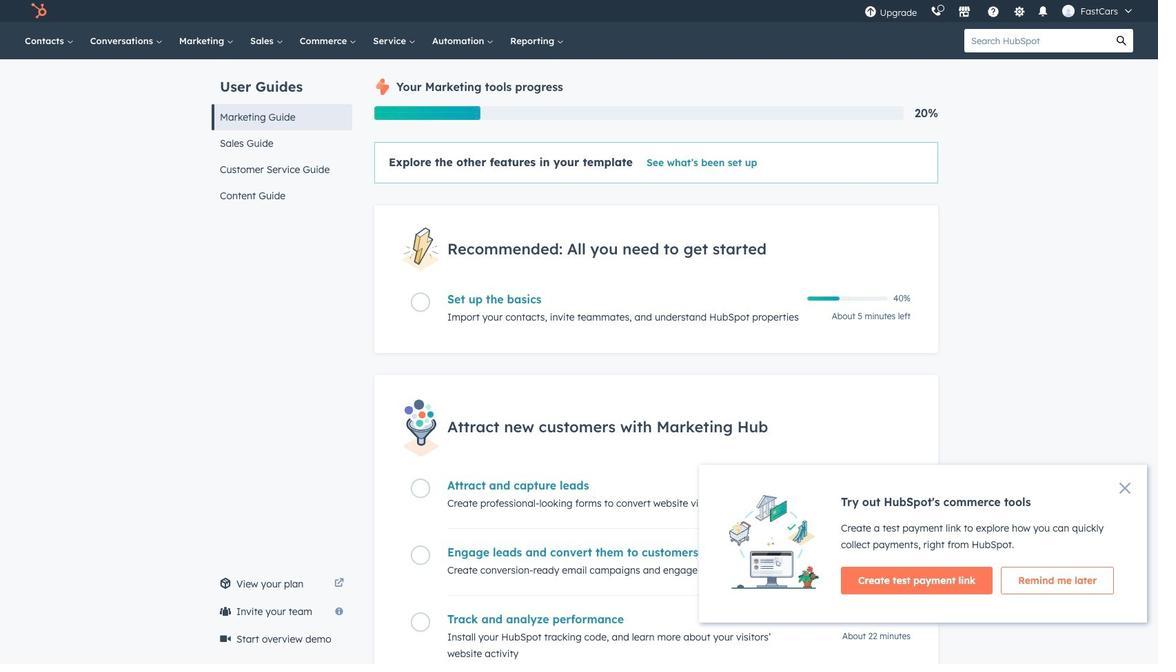 Task type: locate. For each thing, give the bounding box(es) containing it.
menu
[[858, 0, 1142, 22]]

christina overa image
[[1063, 5, 1076, 17]]

link opens in a new window image
[[335, 579, 344, 589]]

user guides element
[[212, 59, 353, 209]]

close image
[[1120, 483, 1131, 494]]

progress bar
[[375, 106, 481, 120]]



Task type: describe. For each thing, give the bounding box(es) containing it.
link opens in a new window image
[[335, 576, 344, 593]]

marketplaces image
[[959, 6, 972, 19]]

[object object] complete progress bar
[[808, 297, 840, 301]]

Search HubSpot search field
[[965, 29, 1111, 52]]



Task type: vqa. For each thing, say whether or not it's contained in the screenshot.
the 'Marketplaces' image
yes



